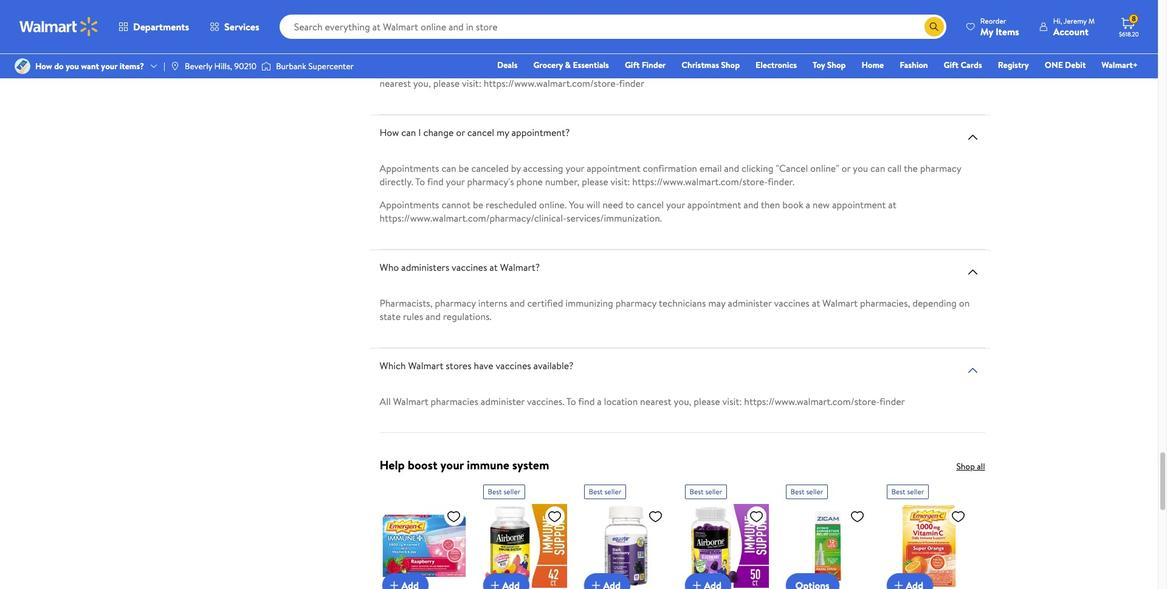 Task type: describe. For each thing, give the bounding box(es) containing it.
book
[[782, 198, 803, 212]]

pharmacy
[[897, 63, 938, 77]]

3 product group from the left
[[685, 480, 769, 590]]

one debit
[[1045, 59, 1086, 71]]

best for fourth product group
[[791, 487, 805, 497]]

registry
[[998, 59, 1029, 71]]

how for how can i make an appointment?
[[380, 4, 399, 18]]

certified
[[527, 297, 563, 310]]

all
[[977, 461, 985, 473]]

regulations.
[[443, 310, 492, 323]]

can for make
[[401, 4, 416, 18]]

christmas shop link
[[676, 58, 745, 72]]

how for how do you want your items?
[[35, 60, 52, 72]]

cards
[[961, 59, 982, 71]]

best for third product group from left
[[690, 487, 704, 497]]

fashion
[[900, 59, 928, 71]]

hills,
[[214, 60, 232, 72]]

system
[[512, 457, 549, 474]]

make
[[423, 4, 446, 18]]

gift finder link
[[619, 58, 671, 72]]

grocery & essentials link
[[528, 58, 615, 72]]

shop for christmas shop
[[721, 59, 740, 71]]

debit
[[1065, 59, 1086, 71]]

at inside appointments cannot be rescheduled online. you will need to cancel your appointment and then book a new appointment at https://www.walmart.com/pharmacy/clinical-services/immunization.
[[888, 198, 897, 212]]

walmart right all
[[393, 395, 428, 409]]

search icon image
[[929, 22, 939, 32]]

shop all
[[956, 461, 985, 473]]

best seller for fourth product group
[[791, 487, 823, 497]]

Search search field
[[279, 15, 946, 39]]

appointments cannot be rescheduled online. you will need to cancel your appointment and then book a new appointment at https://www.walmart.com/pharmacy/clinical-services/immunization.
[[380, 198, 897, 225]]

directly.
[[380, 175, 413, 189]]

gift cards
[[944, 59, 982, 71]]

2 horizontal spatial shop
[[956, 461, 975, 473]]

can up deals
[[491, 40, 505, 54]]

accessing
[[523, 162, 563, 175]]

add to cart image for airborne elderberry   zinc & vitamin c gummies for adults, immune support vitamin d & zinc gummies with powerful antioxidant vitamins c d & e - 50 gummies, elderberry flavor "image"
[[690, 579, 704, 590]]

equate non gmo vegetarian gummies, black elderberry, 50 mg, 60 count image
[[584, 505, 668, 589]]

finder inside the appointments can also be scheduled over the phone by calling your local walmart pharmacy. to find the phone number of a pharmacy location nearest you, please visit: https://www.walmart.com/store-finder
[[619, 77, 644, 90]]

to
[[625, 198, 635, 212]]

and-
[[761, 40, 780, 54]]

https://www.walmart.com/store- inside the appointments can also be scheduled over the phone by calling your local walmart pharmacy. to find the phone number of a pharmacy location nearest you, please visit: https://www.walmart.com/store-finder
[[484, 77, 619, 90]]

beverly hills, 90210
[[185, 60, 256, 72]]

which walmart stores have vaccines available?
[[380, 359, 574, 373]]

administer inside pharmacists, pharmacy interns and certified immunizing pharmacy technicians may administer vaccines at walmart pharmacies, depending on state rules and regulations.
[[728, 297, 772, 310]]

appointments inside appointments cannot be rescheduled online. you will need to cancel your appointment and then book a new appointment at https://www.walmart.com/pharmacy/clinical-services/immunization.
[[380, 198, 439, 212]]

items?
[[120, 60, 144, 72]]

1 vertical spatial nearest
[[640, 395, 671, 409]]

0 vertical spatial vaccines
[[452, 261, 487, 274]]

8
[[1132, 13, 1136, 24]]

items
[[996, 25, 1019, 38]]

pharmacy inside the appointments can be canceled by accessing your appointment confirmation email and clicking "cancel online" or you can call the pharmacy directly. to find your pharmacy's phone number, please visit: https://www.walmart.com/store-finder.
[[920, 162, 961, 175]]

all walmart pharmacies administer vaccines. to find a location nearest you, please visit: https://www.walmart.com/store-finder
[[380, 395, 905, 409]]

appointments
[[431, 40, 488, 54]]

you, inside the appointments can also be scheduled over the phone by calling your local walmart pharmacy. to find the phone number of a pharmacy location nearest you, please visit: https://www.walmart.com/store-finder
[[413, 77, 431, 90]]

gift finder
[[625, 59, 666, 71]]

find inside the appointments can be canceled by accessing your appointment confirmation email and clicking "cancel online" or you can call the pharmacy directly. to find your pharmacy's phone number, please visit: https://www.walmart.com/store-finder.
[[427, 175, 444, 189]]

toy
[[813, 59, 825, 71]]

best seller for first product group from the left
[[488, 487, 521, 497]]

1 vertical spatial administer
[[481, 395, 525, 409]]

https://www.walmart.com/health-
[[621, 40, 761, 54]]

 image for burbank supercenter
[[261, 60, 271, 72]]

2 horizontal spatial phone
[[815, 63, 841, 77]]

1 horizontal spatial phone
[[572, 63, 598, 77]]

1 vertical spatial appointment?
[[512, 126, 570, 139]]

of
[[878, 63, 887, 77]]

grocery
[[533, 59, 563, 71]]

2 vertical spatial find
[[578, 395, 595, 409]]

be up deals link
[[508, 40, 518, 54]]

1 horizontal spatial vaccines
[[496, 359, 531, 373]]

nearest inside the appointments can also be scheduled over the phone by calling your local walmart pharmacy. to find the phone number of a pharmacy location nearest you, please visit: https://www.walmart.com/store-finder
[[380, 77, 411, 90]]

be inside the appointments can also be scheduled over the phone by calling your local walmart pharmacy. to find the phone number of a pharmacy location nearest you, please visit: https://www.walmart.com/store-finder
[[477, 63, 488, 77]]

vaccines.
[[527, 395, 564, 409]]

an
[[448, 4, 458, 18]]

rules
[[403, 310, 423, 323]]

pharmacies,
[[860, 297, 910, 310]]

beverly
[[185, 60, 212, 72]]

pharmacists, pharmacy interns and certified immunizing pharmacy technicians may administer vaccines at walmart pharmacies, depending on state rules and regulations.
[[380, 297, 970, 323]]

seller for fourth product group
[[806, 487, 823, 497]]

new
[[813, 198, 830, 212]]

clicking
[[742, 162, 773, 175]]

registry link
[[993, 58, 1034, 72]]

over
[[535, 63, 553, 77]]

1 horizontal spatial appointment
[[687, 198, 741, 212]]

grocery & essentials
[[533, 59, 609, 71]]

your inside the appointments can also be scheduled over the phone by calling your local walmart pharmacy. to find the phone number of a pharmacy location nearest you, please visit: https://www.walmart.com/store-finder
[[642, 63, 661, 77]]

available?
[[533, 359, 574, 373]]

walmart+ link
[[1096, 58, 1143, 72]]

2 horizontal spatial appointment
[[832, 198, 886, 212]]

how do you want your items?
[[35, 60, 144, 72]]

immunizing
[[566, 297, 613, 310]]

add to favorites list, airborne elderberry   zinc & vitamin c gummies for adults, immune support vitamin d & zinc gummies with powerful antioxidant vitamins c d & e - 50 gummies, elderberry flavor image
[[749, 509, 764, 525]]

walmart inside the appointments can also be scheduled over the phone by calling your local walmart pharmacy. to find the phone number of a pharmacy location nearest you, please visit: https://www.walmart.com/store-finder
[[685, 63, 720, 77]]

who
[[380, 261, 399, 274]]

1 horizontal spatial the
[[799, 63, 813, 77]]

may
[[708, 297, 726, 310]]

and inside appointments cannot be rescheduled online. you will need to cancel your appointment and then book a new appointment at https://www.walmart.com/pharmacy/clinical-services/immunization.
[[744, 198, 759, 212]]

jeremy
[[1064, 16, 1087, 26]]

one debit link
[[1039, 58, 1091, 72]]

to inside the appointments can be canceled by accessing your appointment confirmation email and clicking "cancel online" or you can call the pharmacy directly. to find your pharmacy's phone number, please visit: https://www.walmart.com/store-finder.
[[415, 175, 425, 189]]

or inside the appointments can be canceled by accessing your appointment confirmation email and clicking "cancel online" or you can call the pharmacy directly. to find your pharmacy's phone number, please visit: https://www.walmart.com/store-finder.
[[842, 162, 851, 175]]

best for first product group from the left
[[488, 487, 502, 497]]

2 horizontal spatial visit:
[[723, 395, 742, 409]]

change
[[423, 126, 454, 139]]

toy shop link
[[807, 58, 851, 72]]

hi,
[[1053, 16, 1062, 26]]

add to favorites list, emergen-c 1000mg vitamin c powder, with antioxidants, b vitamins and electrolytes for immune support, caffeine free vitamin c supplement fizzy drink mix, super orange flavor - 10 count image
[[951, 509, 966, 525]]

1 vertical spatial you,
[[674, 395, 691, 409]]

add to cart image for emergen-c 1000mg vitamin c powder, with antioxidants, b vitamins and electrolytes for immune support, caffeine free vitamin c supplement fizzy drink mix, super orange flavor - 10 count image
[[891, 579, 906, 590]]

walmart image
[[19, 17, 98, 36]]

deals link
[[492, 58, 523, 72]]

add to favorites list, emergen-c immune plus vitamin c supplement powder, raspberry, 30 ct image
[[447, 509, 461, 525]]

number,
[[545, 175, 580, 189]]

0 vertical spatial or
[[456, 126, 465, 139]]

"cancel
[[776, 162, 808, 175]]

have
[[474, 359, 493, 373]]

by inside the appointments can be canceled by accessing your appointment confirmation email and clicking "cancel online" or you can call the pharmacy directly. to find your pharmacy's phone number, please visit: https://www.walmart.com/store-finder.
[[511, 162, 521, 175]]

how for how can i change or cancel my appointment?
[[380, 126, 399, 139]]

can for change
[[401, 126, 416, 139]]

airborne elderberry   zinc & vitamin c gummies for adults, immune support vitamin d & zinc gummies with powerful antioxidant vitamins c d & e - 50 gummies, elderberry flavor image
[[685, 505, 769, 589]]

appointments can be canceled by accessing your appointment confirmation email and clicking "cancel online" or you can call the pharmacy directly. to find your pharmacy's phone number, please visit: https://www.walmart.com/store-finder.
[[380, 162, 961, 189]]

fashion link
[[894, 58, 933, 72]]

2 product group from the left
[[584, 480, 668, 590]]

appointments for nearest
[[380, 63, 439, 77]]

0 horizontal spatial pharmacy
[[435, 297, 476, 310]]

departments button
[[108, 12, 199, 41]]

need
[[603, 198, 623, 212]]

vaccination
[[380, 40, 428, 54]]

0 horizontal spatial at
[[490, 261, 498, 274]]

pharmacies
[[431, 395, 478, 409]]

your inside appointments cannot be rescheduled online. you will need to cancel your appointment and then book a new appointment at https://www.walmart.com/pharmacy/clinical-services/immunization.
[[666, 198, 685, 212]]

finder
[[642, 59, 666, 71]]

pharmacists,
[[380, 297, 433, 310]]

add to favorites list, equate non gmo vegetarian gummies, black elderberry, 50 mg, 60 count image
[[648, 509, 663, 525]]

5 product group from the left
[[887, 480, 971, 590]]

gift cards link
[[938, 58, 988, 72]]

8 $618.20
[[1119, 13, 1139, 38]]

zicam extreme congestion relief no-drip nasal spray with soothing aloe vera 0.5 oz image
[[786, 505, 870, 589]]

seller for second product group from the left
[[605, 487, 621, 497]]

please inside the appointments can be canceled by accessing your appointment confirmation email and clicking "cancel online" or you can call the pharmacy directly. to find your pharmacy's phone number, please visit: https://www.walmart.com/store-finder.
[[582, 175, 608, 189]]

technicians
[[659, 297, 706, 310]]

0 horizontal spatial a
[[597, 395, 602, 409]]

walmart inside pharmacists, pharmacy interns and certified immunizing pharmacy technicians may administer vaccines at walmart pharmacies, depending on state rules and regulations.
[[823, 297, 858, 310]]

a inside the appointments can also be scheduled over the phone by calling your local walmart pharmacy. to find the phone number of a pharmacy location nearest you, please visit: https://www.walmart.com/store-finder
[[890, 63, 894, 77]]

best for second product group from the left
[[589, 487, 603, 497]]

supercenter
[[308, 60, 354, 72]]

you
[[569, 198, 584, 212]]

stores
[[446, 359, 472, 373]]

2 vertical spatial https://www.walmart.com/store-
[[744, 395, 880, 409]]

how can i change or cancel my appointment?
[[380, 126, 570, 139]]

be inside appointments cannot be rescheduled online. you will need to cancel your appointment and then book a new appointment at https://www.walmart.com/pharmacy/clinical-services/immunization.
[[473, 198, 483, 212]]

your right want
[[101, 60, 118, 72]]

visiting:
[[586, 40, 618, 54]]

do
[[54, 60, 64, 72]]



Task type: vqa. For each thing, say whether or not it's contained in the screenshot.
cart related to $1.32
no



Task type: locate. For each thing, give the bounding box(es) containing it.
appointment right new
[[832, 198, 886, 212]]

0 horizontal spatial please
[[433, 77, 460, 90]]

0 vertical spatial appointments
[[380, 63, 439, 77]]

1 horizontal spatial to
[[566, 395, 576, 409]]

1 horizontal spatial at
[[812, 297, 820, 310]]

can left also
[[442, 63, 456, 77]]

the left toy
[[799, 63, 813, 77]]

1 product group from the left
[[483, 480, 567, 590]]

pharmacy down who administers vaccines at walmart?
[[435, 297, 476, 310]]

the inside the appointments can be canceled by accessing your appointment confirmation email and clicking "cancel online" or you can call the pharmacy directly. to find your pharmacy's phone number, please visit: https://www.walmart.com/store-finder.
[[904, 162, 918, 175]]

appointments down vaccination
[[380, 63, 439, 77]]

0 vertical spatial nearest
[[380, 77, 411, 90]]

the right over
[[556, 63, 570, 77]]

be
[[508, 40, 518, 54], [477, 63, 488, 77], [459, 162, 469, 175], [473, 198, 483, 212]]

phone down wellness/immunization.
[[815, 63, 841, 77]]

2 i from the top
[[418, 126, 421, 139]]

1 horizontal spatial add to cart image
[[488, 579, 502, 590]]

1 appointments from the top
[[380, 63, 439, 77]]

emergen-c immune plus vitamin c supplement powder, raspberry, 30 ct image
[[382, 505, 466, 589]]

phone inside the appointments can be canceled by accessing your appointment confirmation email and clicking "cancel online" or you can call the pharmacy directly. to find your pharmacy's phone number, please visit: https://www.walmart.com/store-finder.
[[516, 175, 543, 189]]

5 best seller from the left
[[891, 487, 924, 497]]

$618.20
[[1119, 30, 1139, 38]]

visit: inside the appointments can be canceled by accessing your appointment confirmation email and clicking "cancel online" or you can call the pharmacy directly. to find your pharmacy's phone number, please visit: https://www.walmart.com/store-finder.
[[611, 175, 630, 189]]

 image
[[15, 58, 30, 74]]

by right canceled
[[511, 162, 521, 175]]

1 horizontal spatial shop
[[827, 59, 846, 71]]

2 horizontal spatial vaccines
[[774, 297, 810, 310]]

a right "vaccines." on the bottom
[[597, 395, 602, 409]]

appointments down change on the left
[[380, 162, 439, 175]]

deals
[[497, 59, 518, 71]]

my
[[980, 25, 993, 38]]

your right boost
[[440, 457, 464, 474]]

add to cart image for equate non gmo vegetarian gummies, black elderberry, 50 mg, 60 count image
[[589, 579, 603, 590]]

2 vertical spatial how
[[380, 126, 399, 139]]

electronics
[[756, 59, 797, 71]]

i left make
[[418, 4, 421, 18]]

shop all link
[[956, 461, 985, 473]]

1 vertical spatial please
[[582, 175, 608, 189]]

by left the calling
[[601, 63, 610, 77]]

1 best seller from the left
[[488, 487, 521, 497]]

phone
[[572, 63, 598, 77], [815, 63, 841, 77], [516, 175, 543, 189]]

online
[[546, 40, 572, 54]]

shop right toy
[[827, 59, 846, 71]]

by up grocery & essentials link
[[574, 40, 584, 54]]

gift down "vaccination appointments can be made online by visiting: https://www.walmart.com/health-and-wellness/immunization."
[[625, 59, 640, 71]]

you right do
[[66, 60, 79, 72]]

0 horizontal spatial gift
[[625, 59, 640, 71]]

2 horizontal spatial pharmacy
[[920, 162, 961, 175]]

3 best from the left
[[690, 487, 704, 497]]

vaccines
[[452, 261, 487, 274], [774, 297, 810, 310], [496, 359, 531, 373]]

be right cannot
[[473, 198, 483, 212]]

christmas
[[682, 59, 719, 71]]

appointment down email
[[687, 198, 741, 212]]

1 horizontal spatial finder
[[880, 395, 905, 409]]

4 best from the left
[[791, 487, 805, 497]]

 image right |
[[170, 61, 180, 71]]

can for be
[[442, 63, 456, 77]]

shop
[[721, 59, 740, 71], [827, 59, 846, 71], [956, 461, 975, 473]]

0 horizontal spatial phone
[[516, 175, 543, 189]]

1 horizontal spatial nearest
[[640, 395, 671, 409]]

vaccination appointments can be made online by visiting: https://www.walmart.com/health-and-wellness/immunization.
[[380, 40, 876, 54]]

appointments down "directly." at the left
[[380, 198, 439, 212]]

and inside the appointments can be canceled by accessing your appointment confirmation email and clicking "cancel online" or you can call the pharmacy directly. to find your pharmacy's phone number, please visit: https://www.walmart.com/store-finder.
[[724, 162, 739, 175]]

shop for toy shop
[[827, 59, 846, 71]]

reorder
[[980, 16, 1006, 26]]

appointments for your
[[380, 162, 439, 175]]

online"
[[810, 162, 839, 175]]

0 horizontal spatial or
[[456, 126, 465, 139]]

2 vertical spatial please
[[694, 395, 720, 409]]

please inside the appointments can also be scheduled over the phone by calling your local walmart pharmacy. to find the phone number of a pharmacy location nearest you, please visit: https://www.walmart.com/store-finder
[[433, 77, 460, 90]]

3 best seller from the left
[[690, 487, 722, 497]]

1 horizontal spatial pharmacy
[[616, 297, 657, 310]]

1 horizontal spatial you
[[853, 162, 868, 175]]

add to favorites list, zicam extreme congestion relief no-drip nasal spray with soothing aloe vera 0.5 oz image
[[850, 509, 865, 525]]

0 horizontal spatial by
[[511, 162, 521, 175]]

seller up equate non gmo vegetarian gummies, black elderberry, 50 mg, 60 count image
[[605, 487, 621, 497]]

appointments inside the appointments can be canceled by accessing your appointment confirmation email and clicking "cancel online" or you can call the pharmacy directly. to find your pharmacy's phone number, please visit: https://www.walmart.com/store-finder.
[[380, 162, 439, 175]]

 image for beverly hills, 90210
[[170, 61, 180, 71]]

walmart left pharmacies,
[[823, 297, 858, 310]]

1 horizontal spatial by
[[574, 40, 584, 54]]

location
[[940, 63, 974, 77], [604, 395, 638, 409]]

i for make
[[418, 4, 421, 18]]

1 seller from the left
[[504, 487, 521, 497]]

account
[[1053, 25, 1089, 38]]

2 gift from the left
[[944, 59, 959, 71]]

2 add to cart image from the left
[[488, 579, 502, 590]]

2 vertical spatial at
[[812, 297, 820, 310]]

cancel inside appointments cannot be rescheduled online. you will need to cancel your appointment and then book a new appointment at https://www.walmart.com/pharmacy/clinical-services/immunization.
[[637, 198, 664, 212]]

walmart?
[[500, 261, 540, 274]]

also
[[459, 63, 475, 77]]

2 horizontal spatial please
[[694, 395, 720, 409]]

2 vertical spatial by
[[511, 162, 521, 175]]

0 horizontal spatial the
[[556, 63, 570, 77]]

4 seller from the left
[[806, 487, 823, 497]]

5 best from the left
[[891, 487, 906, 497]]

1 vertical spatial find
[[427, 175, 444, 189]]

1 i from the top
[[418, 4, 421, 18]]

how can i make an appointment?
[[380, 4, 518, 18]]

help
[[380, 457, 405, 474]]

online.
[[539, 198, 567, 212]]

cancel left my
[[467, 126, 494, 139]]

1 horizontal spatial or
[[842, 162, 851, 175]]

gift
[[625, 59, 640, 71], [944, 59, 959, 71]]

2 vertical spatial to
[[566, 395, 576, 409]]

pharmacy left 'technicians'
[[616, 297, 657, 310]]

2 horizontal spatial at
[[888, 198, 897, 212]]

1 horizontal spatial a
[[806, 198, 810, 212]]

1 horizontal spatial please
[[582, 175, 608, 189]]

1 vertical spatial you
[[853, 162, 868, 175]]

how can i change or cancel my appointment? image
[[966, 130, 980, 145]]

0 horizontal spatial shop
[[721, 59, 740, 71]]

0 horizontal spatial  image
[[170, 61, 180, 71]]

add to cart image
[[589, 579, 603, 590], [891, 579, 906, 590]]

1 best from the left
[[488, 487, 502, 497]]

0 vertical spatial at
[[888, 198, 897, 212]]

find left toy
[[780, 63, 796, 77]]

1 vertical spatial i
[[418, 126, 421, 139]]

you left call
[[853, 162, 868, 175]]

best seller up emergen-c 1000mg vitamin c powder, with antioxidants, b vitamins and electrolytes for immune support, caffeine free vitamin c supplement fizzy drink mix, super orange flavor - 10 count image
[[891, 487, 924, 497]]

find inside the appointments can also be scheduled over the phone by calling your local walmart pharmacy. to find the phone number of a pharmacy location nearest you, please visit: https://www.walmart.com/store-finder
[[780, 63, 796, 77]]

or right online" on the right of page
[[842, 162, 851, 175]]

to
[[768, 63, 778, 77], [415, 175, 425, 189], [566, 395, 576, 409]]

can
[[401, 4, 416, 18], [491, 40, 505, 54], [442, 63, 456, 77], [401, 126, 416, 139], [442, 162, 456, 175], [871, 162, 885, 175]]

90210
[[234, 60, 256, 72]]

2 vertical spatial appointments
[[380, 198, 439, 212]]

how up vaccination
[[380, 4, 399, 18]]

 image right 90210
[[261, 60, 271, 72]]

gift for gift cards
[[944, 59, 959, 71]]

0 horizontal spatial to
[[415, 175, 425, 189]]

find right "vaccines." on the bottom
[[578, 395, 595, 409]]

how left do
[[35, 60, 52, 72]]

walmart down https://www.walmart.com/health-
[[685, 63, 720, 77]]

find
[[780, 63, 796, 77], [427, 175, 444, 189], [578, 395, 595, 409]]

which walmart stores have vaccines available? image
[[966, 364, 980, 378]]

walmart left stores
[[408, 359, 443, 373]]

1 vertical spatial visit:
[[611, 175, 630, 189]]

2 horizontal spatial find
[[780, 63, 796, 77]]

2 seller from the left
[[605, 487, 621, 497]]

0 vertical spatial i
[[418, 4, 421, 18]]

i for change
[[418, 126, 421, 139]]

appointment up the need
[[587, 162, 641, 175]]

1 vertical spatial finder
[[880, 395, 905, 409]]

appointments can also be scheduled over the phone by calling your local walmart pharmacy. to find the phone number of a pharmacy location nearest you, please visit: https://www.walmart.com/store-finder
[[380, 63, 974, 90]]

emergen-c 1000mg vitamin c powder, with antioxidants, b vitamins and electrolytes for immune support, caffeine free vitamin c supplement fizzy drink mix, super orange flavor - 10 count image
[[887, 505, 971, 589]]

best seller up zicam extreme congestion relief no-drip nasal spray with soothing aloe vera 0.5 oz image
[[791, 487, 823, 497]]

Walmart Site-Wide search field
[[279, 15, 946, 39]]

best seller down immune
[[488, 487, 521, 497]]

finder.
[[768, 175, 795, 189]]

to down and-
[[768, 63, 778, 77]]

to inside the appointments can also be scheduled over the phone by calling your local walmart pharmacy. to find the phone number of a pharmacy location nearest you, please visit: https://www.walmart.com/store-finder
[[768, 63, 778, 77]]

1 vertical spatial by
[[601, 63, 610, 77]]

finder
[[619, 77, 644, 90], [880, 395, 905, 409]]

0 horizontal spatial visit:
[[462, 77, 481, 90]]

0 horizontal spatial add to cart image
[[589, 579, 603, 590]]

3 appointments from the top
[[380, 198, 439, 212]]

5 seller from the left
[[907, 487, 924, 497]]

seller
[[504, 487, 521, 497], [605, 487, 621, 497], [705, 487, 722, 497], [806, 487, 823, 497], [907, 487, 924, 497]]

0 vertical spatial please
[[433, 77, 460, 90]]

1 horizontal spatial add to cart image
[[891, 579, 906, 590]]

best for fifth product group from the left
[[891, 487, 906, 497]]

1 vertical spatial location
[[604, 395, 638, 409]]

appointments inside the appointments can also be scheduled over the phone by calling your local walmart pharmacy. to find the phone number of a pharmacy location nearest you, please visit: https://www.walmart.com/store-finder
[[380, 63, 439, 77]]

administer right 'may'
[[728, 297, 772, 310]]

seller up airborne elderberry   zinc & vitamin c gummies for adults, immune support vitamin d & zinc gummies with powerful antioxidant vitamins c d & e - 50 gummies, elderberry flavor "image"
[[705, 487, 722, 497]]

how can i make an appointment? image
[[966, 9, 980, 23]]

the right call
[[904, 162, 918, 175]]

on
[[959, 297, 970, 310]]

and right rules
[[426, 310, 441, 323]]

1 vertical spatial vaccines
[[774, 297, 810, 310]]

1 vertical spatial how
[[35, 60, 52, 72]]

depending
[[913, 297, 957, 310]]

0 vertical spatial a
[[890, 63, 894, 77]]

local
[[663, 63, 683, 77]]

pharmacy right call
[[920, 162, 961, 175]]

scheduled
[[490, 63, 532, 77]]

2 vertical spatial visit:
[[723, 395, 742, 409]]

1 horizontal spatial find
[[578, 395, 595, 409]]

1 horizontal spatial location
[[940, 63, 974, 77]]

|
[[164, 60, 165, 72]]

can left change on the left
[[401, 126, 416, 139]]

0 horizontal spatial you,
[[413, 77, 431, 90]]

administer
[[728, 297, 772, 310], [481, 395, 525, 409]]

0 vertical spatial administer
[[728, 297, 772, 310]]

shop right christmas on the top right
[[721, 59, 740, 71]]

cannot
[[442, 198, 471, 212]]

1 vertical spatial or
[[842, 162, 851, 175]]

0 horizontal spatial appointment
[[587, 162, 641, 175]]

nearest
[[380, 77, 411, 90], [640, 395, 671, 409]]

gift left cards
[[944, 59, 959, 71]]

1 horizontal spatial  image
[[261, 60, 271, 72]]

help boost your immune system
[[380, 457, 549, 474]]

be inside the appointments can be canceled by accessing your appointment confirmation email and clicking "cancel online" or you can call the pharmacy directly. to find your pharmacy's phone number, please visit: https://www.walmart.com/store-finder.
[[459, 162, 469, 175]]

to right "directly." at the left
[[415, 175, 425, 189]]

add to cart image for emergen-c immune plus vitamin c supplement powder, raspberry, 30 ct image
[[387, 579, 402, 590]]

m
[[1089, 16, 1095, 26]]

can left call
[[871, 162, 885, 175]]

1 vertical spatial to
[[415, 175, 425, 189]]

0 vertical spatial you,
[[413, 77, 431, 90]]

cancel right "to"
[[637, 198, 664, 212]]

best seller up airborne elderberry   zinc & vitamin c gummies for adults, immune support vitamin d & zinc gummies with powerful antioxidant vitamins c d & e - 50 gummies, elderberry flavor "image"
[[690, 487, 722, 497]]

all
[[380, 395, 391, 409]]

seller up emergen-c 1000mg vitamin c powder, with antioxidants, b vitamins and electrolytes for immune support, caffeine free vitamin c supplement fizzy drink mix, super orange flavor - 10 count image
[[907, 487, 924, 497]]

home
[[862, 59, 884, 71]]

rescheduled
[[486, 198, 537, 212]]

0 horizontal spatial administer
[[481, 395, 525, 409]]

which
[[380, 359, 406, 373]]

you
[[66, 60, 79, 72], [853, 162, 868, 175]]

find up cannot
[[427, 175, 444, 189]]

who administers vaccines at walmart? image
[[966, 265, 980, 280]]

0 horizontal spatial add to cart image
[[387, 579, 402, 590]]

will
[[586, 198, 600, 212]]

https://www.walmart.com/store-
[[484, 77, 619, 90], [632, 175, 768, 189], [744, 395, 880, 409]]

2 add to cart image from the left
[[891, 579, 906, 590]]

reorder my items
[[980, 16, 1019, 38]]

or
[[456, 126, 465, 139], [842, 162, 851, 175]]

seller for fifth product group from the left
[[907, 487, 924, 497]]

0 horizontal spatial nearest
[[380, 77, 411, 90]]

boost
[[408, 457, 438, 474]]

4 product group from the left
[[786, 480, 870, 590]]

can for canceled
[[442, 162, 456, 175]]

0 vertical spatial by
[[574, 40, 584, 54]]

be left canceled
[[459, 162, 469, 175]]

location inside the appointments can also be scheduled over the phone by calling your local walmart pharmacy. to find the phone number of a pharmacy location nearest you, please visit: https://www.walmart.com/store-finder
[[940, 63, 974, 77]]

0 vertical spatial finder
[[619, 77, 644, 90]]

immune
[[467, 457, 509, 474]]

and right email
[[724, 162, 739, 175]]

a right of
[[890, 63, 894, 77]]

interns
[[478, 297, 507, 310]]

https://www.walmart.com/store- inside the appointments can be canceled by accessing your appointment confirmation email and clicking "cancel online" or you can call the pharmacy directly. to find your pharmacy's phone number, please visit: https://www.walmart.com/store-finder.
[[632, 175, 768, 189]]

 image
[[261, 60, 271, 72], [170, 61, 180, 71]]

1 horizontal spatial administer
[[728, 297, 772, 310]]

can up cannot
[[442, 162, 456, 175]]

administers
[[401, 261, 449, 274]]

appointment? up accessing
[[512, 126, 570, 139]]

your left local
[[642, 63, 661, 77]]

best seller up equate non gmo vegetarian gummies, black elderberry, 50 mg, 60 count image
[[589, 487, 621, 497]]

1 add to cart image from the left
[[387, 579, 402, 590]]

3 add to cart image from the left
[[690, 579, 704, 590]]

call
[[888, 162, 902, 175]]

0 vertical spatial cancel
[[467, 126, 494, 139]]

i
[[418, 4, 421, 18], [418, 126, 421, 139]]

a left new
[[806, 198, 810, 212]]

4 best seller from the left
[[791, 487, 823, 497]]

a inside appointments cannot be rescheduled online. you will need to cancel your appointment and then book a new appointment at https://www.walmart.com/pharmacy/clinical-services/immunization.
[[806, 198, 810, 212]]

or right change on the left
[[456, 126, 465, 139]]

best seller for fifth product group from the left
[[891, 487, 924, 497]]

&
[[565, 59, 571, 71]]

departments
[[133, 20, 189, 33]]

pharmacy
[[920, 162, 961, 175], [435, 297, 476, 310], [616, 297, 657, 310]]

2 horizontal spatial to
[[768, 63, 778, 77]]

vaccines inside pharmacists, pharmacy interns and certified immunizing pharmacy technicians may administer vaccines at walmart pharmacies, depending on state rules and regulations.
[[774, 297, 810, 310]]

appointment inside the appointments can be canceled by accessing your appointment confirmation email and clicking "cancel online" or you can call the pharmacy directly. to find your pharmacy's phone number, please visit: https://www.walmart.com/store-finder.
[[587, 162, 641, 175]]

email
[[700, 162, 722, 175]]

add to cart image for airborne assorted fruit flavored gummies, 42 count - 750mg of vitamin c and minerals & herbs immune support (packaging may vary) image
[[488, 579, 502, 590]]

at inside pharmacists, pharmacy interns and certified immunizing pharmacy technicians may administer vaccines at walmart pharmacies, depending on state rules and regulations.
[[812, 297, 820, 310]]

seller for first product group from the left
[[504, 487, 521, 497]]

2 horizontal spatial a
[[890, 63, 894, 77]]

want
[[81, 60, 99, 72]]

add to favorites list, airborne assorted fruit flavored gummies, 42 count - 750mg of vitamin c and minerals & herbs immune support (packaging may vary) image
[[547, 509, 562, 525]]

my
[[497, 126, 509, 139]]

0 horizontal spatial you
[[66, 60, 79, 72]]

best seller for second product group from the left
[[589, 487, 621, 497]]

2 best seller from the left
[[589, 487, 621, 497]]

phone right &
[[572, 63, 598, 77]]

0 horizontal spatial location
[[604, 395, 638, 409]]

electronics link
[[750, 58, 802, 72]]

0 horizontal spatial cancel
[[467, 126, 494, 139]]

appointment? right an
[[460, 4, 518, 18]]

1 vertical spatial cancel
[[637, 198, 664, 212]]

0 vertical spatial appointment?
[[460, 4, 518, 18]]

visit: inside the appointments can also be scheduled over the phone by calling your local walmart pharmacy. to find the phone number of a pharmacy location nearest you, please visit: https://www.walmart.com/store-finder
[[462, 77, 481, 90]]

0 vertical spatial you
[[66, 60, 79, 72]]

airborne assorted fruit flavored gummies, 42 count - 750mg of vitamin c and minerals & herbs immune support (packaging may vary) image
[[483, 505, 567, 589]]

0 vertical spatial find
[[780, 63, 796, 77]]

shop left all
[[956, 461, 975, 473]]

1 vertical spatial a
[[806, 198, 810, 212]]

how left change on the left
[[380, 126, 399, 139]]

best seller
[[488, 487, 521, 497], [589, 487, 621, 497], [690, 487, 722, 497], [791, 487, 823, 497], [891, 487, 924, 497]]

seller up zicam extreme congestion relief no-drip nasal spray with soothing aloe vera 0.5 oz image
[[806, 487, 823, 497]]

and
[[724, 162, 739, 175], [744, 198, 759, 212], [510, 297, 525, 310], [426, 310, 441, 323]]

1 horizontal spatial cancel
[[637, 198, 664, 212]]

your right accessing
[[566, 162, 584, 175]]

i left change on the left
[[418, 126, 421, 139]]

can inside the appointments can also be scheduled over the phone by calling your local walmart pharmacy. to find the phone number of a pharmacy location nearest you, please visit: https://www.walmart.com/store-finder
[[442, 63, 456, 77]]

best seller for third product group from left
[[690, 487, 722, 497]]

state
[[380, 310, 401, 323]]

1 gift from the left
[[625, 59, 640, 71]]

product group
[[483, 480, 567, 590], [584, 480, 668, 590], [685, 480, 769, 590], [786, 480, 870, 590], [887, 480, 971, 590]]

pharmacy.
[[723, 63, 766, 77]]

and right interns
[[510, 297, 525, 310]]

1 vertical spatial appointments
[[380, 162, 439, 175]]

pharmacy's
[[467, 175, 514, 189]]

2 horizontal spatial add to cart image
[[690, 579, 704, 590]]

administer down have
[[481, 395, 525, 409]]

your
[[101, 60, 118, 72], [642, 63, 661, 77], [566, 162, 584, 175], [446, 175, 465, 189], [666, 198, 685, 212], [440, 457, 464, 474]]

2 appointments from the top
[[380, 162, 439, 175]]

be right also
[[477, 63, 488, 77]]

made
[[521, 40, 544, 54]]

3 seller from the left
[[705, 487, 722, 497]]

your down the appointments can be canceled by accessing your appointment confirmation email and clicking "cancel online" or you can call the pharmacy directly. to find your pharmacy's phone number, please visit: https://www.walmart.com/store-finder.
[[666, 198, 685, 212]]

1 horizontal spatial visit:
[[611, 175, 630, 189]]

number
[[844, 63, 876, 77]]

your up cannot
[[446, 175, 465, 189]]

2 best from the left
[[589, 487, 603, 497]]

1 add to cart image from the left
[[589, 579, 603, 590]]

0 vertical spatial visit:
[[462, 77, 481, 90]]

seller down system
[[504, 487, 521, 497]]

gift for gift finder
[[625, 59, 640, 71]]

0 vertical spatial location
[[940, 63, 974, 77]]

can left make
[[401, 4, 416, 18]]

2 horizontal spatial the
[[904, 162, 918, 175]]

phone up rescheduled
[[516, 175, 543, 189]]

seller for third product group from left
[[705, 487, 722, 497]]

christmas shop
[[682, 59, 740, 71]]

by inside the appointments can also be scheduled over the phone by calling your local walmart pharmacy. to find the phone number of a pharmacy location nearest you, please visit: https://www.walmart.com/store-finder
[[601, 63, 610, 77]]

1 vertical spatial at
[[490, 261, 498, 274]]

2 vertical spatial a
[[597, 395, 602, 409]]

and left then
[[744, 198, 759, 212]]

to right "vaccines." on the bottom
[[566, 395, 576, 409]]

you inside the appointments can be canceled by accessing your appointment confirmation email and clicking "cancel online" or you can call the pharmacy directly. to find your pharmacy's phone number, please visit: https://www.walmart.com/store-finder.
[[853, 162, 868, 175]]

2 horizontal spatial by
[[601, 63, 610, 77]]

add to cart image
[[387, 579, 402, 590], [488, 579, 502, 590], [690, 579, 704, 590]]



